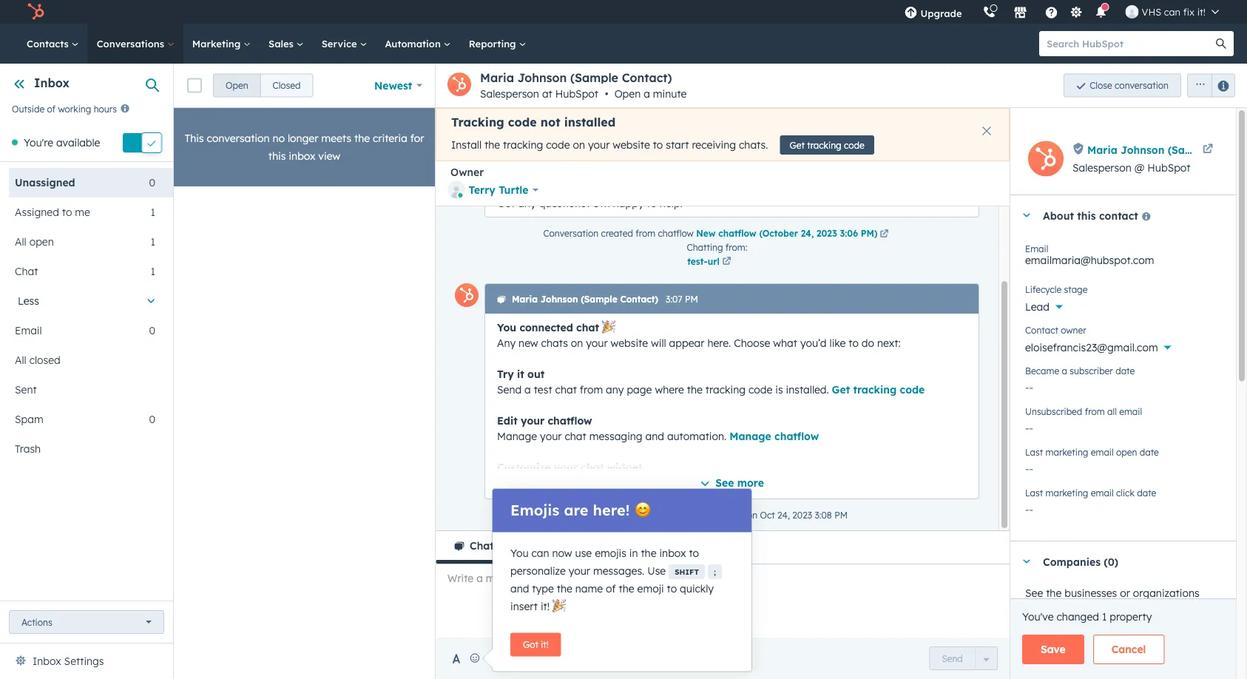 Task type: describe. For each thing, give the bounding box(es) containing it.
this right 😊
[[653, 510, 668, 521]]

inbox settings link
[[33, 653, 104, 671]]

click
[[1117, 487, 1135, 498]]

see for see more
[[716, 476, 735, 489]]

on down 😊
[[641, 523, 653, 536]]

conversation for this
[[207, 132, 270, 145]]

less
[[18, 294, 39, 307]]

next:
[[878, 336, 901, 349]]

contact) for maria johnson (sample contact) 3:07 pm
[[621, 294, 659, 305]]

tracking down do
[[854, 383, 897, 396]]

caret image for about this contact dropdown button
[[1023, 214, 1032, 217]]

this inside dropdown button
[[1078, 209, 1097, 222]]

close conversation button
[[1065, 74, 1182, 97]]

0 horizontal spatial 24,
[[778, 510, 790, 521]]

1 vertical spatial hubspot
[[1148, 161, 1191, 174]]

0 vertical spatial 24,
[[801, 228, 814, 239]]

about
[[1044, 209, 1075, 222]]

marketing for last marketing email click date
[[1046, 487, 1089, 498]]

code inside button
[[845, 140, 865, 151]]

availability.
[[716, 523, 771, 536]]

see for see the businesses or organizations associated with this record.
[[1026, 587, 1044, 600]]

use
[[648, 564, 666, 577]]

installed
[[565, 115, 616, 130]]

johnson for maria johnson (sample contact) 3:07 pm
[[541, 294, 578, 305]]

your inside you connected chat 🎉 any new chats on your website will appear here. choose what you'd like to do next:
[[586, 336, 608, 349]]

of inside ; and type the name of the emoji to quickly insert it! 🎉
[[606, 582, 616, 595]]

(sample for maria johnson (sample contact) 3:07 pm
[[581, 294, 618, 305]]

like
[[830, 336, 846, 349]]

the inside customize your chat widget customize the color and style of your chat widget.
[[551, 476, 567, 489]]

property
[[1110, 611, 1153, 624]]

with
[[1082, 605, 1103, 618]]

hubspot inside maria johnson (sample contact) salesperson at hubspot • open a minute
[[556, 87, 599, 100]]

chat up color
[[581, 461, 604, 474]]

send button
[[930, 647, 976, 671]]

your inside you can now use emojis in the inbox to personalize your messages. use
[[569, 564, 591, 577]]

companies (0) button
[[1011, 542, 1222, 582]]

try it out send a test chat from any page where the tracking code is installed. get tracking code
[[497, 367, 925, 396]]

emojis are here! 😊
[[511, 501, 650, 520]]

tracking down tracking code not installed
[[503, 139, 543, 152]]

maria for maria johnson (sample contac
[[1088, 143, 1118, 156]]

2 group from the left
[[1182, 74, 1236, 97]]

insert button
[[549, 644, 611, 674]]

johnson for maria johnson (sample contac
[[1121, 143, 1165, 156]]

terry turtle button
[[448, 179, 539, 201]]

lifecycle stage
[[1026, 284, 1088, 295]]

quickly
[[680, 582, 714, 595]]

and for messaging
[[646, 430, 665, 443]]

last marketing email open date
[[1026, 447, 1160, 458]]

installed.
[[786, 383, 829, 396]]

test
[[534, 383, 553, 396]]

to left me
[[62, 206, 72, 219]]

here.
[[708, 336, 732, 349]]

contact) for maria johnson (sample contact) salesperson at hubspot • open a minute
[[622, 70, 672, 85]]

a inside try it out send a test chat from any page where the tracking code is installed. get tracking code
[[525, 383, 531, 396]]

inbox for inbox settings
[[33, 655, 61, 668]]

conversations
[[1076, 652, 1149, 665]]

contacts
[[27, 37, 72, 50]]

chatflow down test
[[548, 414, 593, 427]]

lead button
[[1026, 292, 1222, 317]]

hubspot image
[[27, 3, 44, 21]]

you for you reassigned this thread to yourself on oct 24, 2023 3:08 pm
[[587, 510, 603, 521]]

outside of working hours
[[12, 103, 117, 114]]

menu containing vhs can fix it!
[[894, 0, 1230, 24]]

became a subscriber date
[[1026, 365, 1136, 376]]

vhs can fix it!
[[1142, 6, 1206, 18]]

receiving
[[692, 139, 737, 152]]

color
[[570, 476, 594, 489]]

thread
[[671, 510, 698, 521]]

terry turtle image
[[1126, 5, 1140, 19]]

salesperson @ hubspot
[[1073, 161, 1191, 174]]

edit
[[497, 414, 518, 427]]

it! inside popup button
[[1198, 6, 1206, 18]]

inbox inside this conversation no longer meets the criteria for this inbox view
[[289, 150, 316, 162]]

1 horizontal spatial (0)
[[1152, 652, 1167, 665]]

sent button
[[9, 375, 155, 405]]

0 for email
[[149, 324, 155, 337]]

new chatflow (october 24, 2023 3:06 pm)
[[697, 228, 878, 239]]

working
[[58, 103, 91, 114]]

actions button
[[9, 611, 164, 634]]

website inside tracking code not installed alert
[[613, 139, 650, 152]]

cancel
[[1112, 643, 1147, 656]]

🎉 inside you connected chat 🎉 any new chats on your website will appear here. choose what you'd like to do next:
[[602, 321, 613, 334]]

the inside tracking code not installed alert
[[485, 139, 500, 152]]

Search HubSpot search field
[[1040, 31, 1221, 56]]

inbox for inbox
[[34, 75, 70, 90]]

tracking code not installed alert
[[436, 108, 1010, 161]]

comment button
[[524, 531, 609, 564]]

about this contact
[[1044, 209, 1139, 222]]

this
[[185, 132, 204, 145]]

main content containing maria johnson (sample contact)
[[174, 64, 1248, 679]]

automation link
[[376, 24, 460, 64]]

you reassigned this thread to yourself on oct 24, 2023 3:08 pm
[[587, 510, 848, 521]]

install the tracking code on your website to start receiving chats.
[[452, 139, 769, 152]]

associated
[[1026, 605, 1079, 618]]

chat right up
[[532, 523, 553, 536]]

sales link
[[260, 24, 313, 64]]

this inside this conversation no longer meets the criteria for this inbox view
[[269, 150, 286, 162]]

your right edit
[[521, 414, 545, 427]]

close
[[1090, 80, 1113, 91]]

1 horizontal spatial pm
[[835, 510, 848, 521]]

team's
[[681, 523, 713, 536]]

link opens in a new window image inside new chatflow (october 24, 2023 3:06 pm) link
[[880, 230, 889, 239]]

notifications image
[[1095, 7, 1108, 20]]

notifications button
[[1089, 0, 1114, 24]]

the right type
[[557, 582, 573, 595]]

caret image
[[1023, 657, 1032, 661]]

2 manage from the left
[[730, 430, 772, 443]]

settings image
[[1070, 6, 1084, 20]]

get tracking code link
[[832, 383, 925, 396]]

0 horizontal spatial chat
[[15, 265, 38, 278]]

the inside you can now use emojis in the inbox to personalize your messages. use
[[641, 547, 657, 560]]

it
[[517, 367, 525, 380]]

turtle
[[499, 184, 529, 197]]

got for got any questions? i'm happy to help.
[[497, 197, 515, 209]]

email emailmaria@hubspot.com
[[1026, 243, 1155, 267]]

reassigned
[[605, 510, 651, 521]]

yourself
[[712, 510, 745, 521]]

eloisefrancis23@gmail.com button
[[1026, 333, 1222, 357]]

and for color
[[597, 476, 615, 489]]

(sample for maria johnson (sample contact) salesperson at hubspot • open a minute
[[571, 70, 619, 85]]

conversations
[[97, 37, 167, 50]]

your down thread
[[656, 523, 678, 536]]

the inside try it out send a test chat from any page where the tracking code is installed. get tracking code
[[687, 383, 703, 396]]

no
[[273, 132, 285, 145]]

your down test
[[540, 430, 562, 443]]

chat inside edit your chatflow manage your chat messaging and automation. manage chatflow
[[565, 430, 587, 443]]

chats
[[541, 336, 568, 349]]

1 manage from the left
[[497, 430, 537, 443]]

widget
[[607, 461, 643, 474]]

trash
[[15, 442, 41, 455]]

get inside button
[[790, 140, 805, 151]]

1 vertical spatial 2023
[[793, 510, 813, 521]]

here!
[[593, 501, 630, 520]]

(sample for maria johnson (sample contac
[[1168, 143, 1211, 156]]

sales
[[269, 37, 297, 50]]

this inside see the businesses or organizations associated with this record.
[[1105, 605, 1123, 618]]

2 vertical spatial from
[[1086, 406, 1106, 417]]

cancel button
[[1094, 635, 1165, 665]]

chatflow left the new
[[658, 228, 694, 239]]

0 vertical spatial date
[[1116, 365, 1136, 376]]

me
[[75, 206, 90, 219]]

last marketing email click date
[[1026, 487, 1157, 498]]

emailmaria@hubspot.com
[[1026, 254, 1155, 267]]

all for all open
[[15, 235, 26, 248]]

maria johnson (sample contac
[[1088, 143, 1248, 156]]

settings
[[64, 655, 104, 668]]

contact
[[1100, 209, 1139, 222]]

tracking
[[452, 115, 505, 130]]

try
[[497, 367, 514, 380]]

1 horizontal spatial salesperson
[[1073, 161, 1132, 174]]

assigned
[[15, 206, 59, 219]]

2 customize from the top
[[497, 476, 548, 489]]

to inside tracking code not installed alert
[[653, 139, 663, 152]]

marketplaces button
[[1006, 0, 1037, 24]]

all
[[1108, 406, 1118, 417]]

other conversations (0) button
[[1011, 639, 1222, 679]]

last for last marketing email open date
[[1026, 447, 1044, 458]]

or
[[1121, 587, 1131, 600]]

0 vertical spatial any
[[518, 197, 536, 209]]

your inside tracking code not installed alert
[[588, 139, 610, 152]]

conversation created from chatflow
[[544, 228, 697, 239]]

1 horizontal spatial from
[[636, 228, 656, 239]]

lifecycle
[[1026, 284, 1062, 295]]

from:
[[726, 242, 748, 253]]

chat inside chat button
[[470, 540, 494, 553]]

you connected chat 🎉 any new chats on your website will appear here. choose what you'd like to do next:
[[497, 321, 901, 349]]

1 customize from the top
[[497, 461, 551, 474]]

to left 'help.'
[[647, 197, 657, 209]]

get inside try it out send a test chat from any page where the tracking code is installed. get tracking code
[[832, 383, 851, 396]]

Open button
[[213, 74, 261, 97]]

chat left widget.
[[681, 476, 703, 489]]

spam
[[15, 413, 43, 426]]



Task type: locate. For each thing, give the bounding box(es) containing it.
1 horizontal spatial can
[[1165, 6, 1181, 18]]

personalize
[[511, 564, 566, 577]]

date right click
[[1138, 487, 1157, 498]]

you're
[[24, 136, 53, 149]]

0 vertical spatial it!
[[1198, 6, 1206, 18]]

to up shift
[[689, 547, 700, 560]]

the
[[355, 132, 370, 145], [485, 139, 500, 152], [687, 383, 703, 396], [551, 476, 567, 489], [641, 547, 657, 560], [557, 582, 573, 595], [619, 582, 635, 595], [1047, 587, 1062, 600]]

hubspot down maria johnson (sample contac link at the right top of page
[[1148, 161, 1191, 174]]

1 vertical spatial caret image
[[1023, 560, 1032, 564]]

other
[[1044, 652, 1073, 665]]

🎉
[[602, 321, 613, 334], [553, 600, 563, 613]]

to up team's
[[701, 510, 709, 521]]

any inside try it out send a test chat from any page where the tracking code is installed. get tracking code
[[606, 383, 624, 396]]

search image
[[1217, 38, 1227, 49]]

it! inside button
[[541, 639, 549, 651]]

set
[[497, 523, 513, 536]]

1 horizontal spatial 🎉
[[602, 321, 613, 334]]

marketing
[[192, 37, 244, 50]]

0 vertical spatial (sample
[[571, 70, 619, 85]]

all open
[[15, 235, 54, 248]]

to left start
[[653, 139, 663, 152]]

edit your chatflow manage your chat messaging and automation. manage chatflow
[[497, 414, 819, 443]]

you'd
[[801, 336, 827, 349]]

1 vertical spatial of
[[644, 476, 654, 489]]

1 vertical spatial maria
[[1088, 143, 1118, 156]]

the right where
[[687, 383, 703, 396]]

got inside main content
[[497, 197, 515, 209]]

to inside you connected chat 🎉 any new chats on your website will appear here. choose what you'd like to do next:
[[849, 336, 859, 349]]

maria johnson (sample contact) salesperson at hubspot • open a minute
[[480, 70, 687, 100]]

created
[[601, 228, 633, 239]]

0 vertical spatial last
[[1026, 447, 1044, 458]]

inbox
[[34, 75, 70, 90], [33, 655, 61, 668]]

email for open
[[1092, 447, 1114, 458]]

got down insert
[[523, 639, 539, 651]]

chat inside you connected chat 🎉 any new chats on your website will appear here. choose what you'd like to do next:
[[577, 321, 600, 334]]

Became a subscriber date text field
[[1026, 374, 1222, 397]]

1 vertical spatial can
[[532, 547, 550, 560]]

companies (0)
[[1044, 555, 1119, 568]]

0 horizontal spatial got
[[497, 197, 515, 209]]

your down the use
[[569, 564, 591, 577]]

reporting link
[[460, 24, 535, 64]]

1 vertical spatial any
[[606, 383, 624, 396]]

🎉 inside ; and type the name of the emoji to quickly insert it! 🎉
[[553, 600, 563, 613]]

send inside button
[[943, 653, 964, 664]]

2 vertical spatial (sample
[[581, 294, 618, 305]]

0 for spam
[[149, 413, 155, 426]]

1 caret image from the top
[[1023, 214, 1032, 217]]

manage chatflow link
[[730, 430, 819, 443]]

you're available image
[[12, 140, 18, 146]]

you inside you connected chat 🎉 any new chats on your website will appear here. choose what you'd like to do next:
[[497, 321, 517, 334]]

this right about
[[1078, 209, 1097, 222]]

of down messages.
[[606, 582, 616, 595]]

open down assigned
[[29, 235, 54, 248]]

chat down maria johnson (sample contact) 3:07 pm
[[577, 321, 600, 334]]

contact
[[1026, 325, 1059, 336]]

of right outside
[[47, 103, 56, 114]]

trash button
[[9, 434, 155, 464]]

last
[[1026, 447, 1044, 458], [1026, 487, 1044, 498]]

unsubscribed
[[1026, 406, 1083, 417]]

the inside see the businesses or organizations associated with this record.
[[1047, 587, 1062, 600]]

2 vertical spatial date
[[1138, 487, 1157, 498]]

see inside button
[[716, 476, 735, 489]]

group
[[213, 74, 313, 97], [1182, 74, 1236, 97]]

of inside customize your chat widget customize the color and style of your chat widget.
[[644, 476, 654, 489]]

you for you connected chat 🎉 any new chats on your website will appear here. choose what you'd like to do next:
[[497, 321, 517, 334]]

3:08
[[815, 510, 833, 521]]

is
[[776, 383, 784, 396]]

any left "page"
[[606, 383, 624, 396]]

0 horizontal spatial (0)
[[1105, 555, 1119, 568]]

and inside customize your chat widget customize the color and style of your chat widget.
[[597, 476, 615, 489]]

1 for chat
[[151, 265, 155, 278]]

chat inside try it out send a test chat from any page where the tracking code is installed. get tracking code
[[556, 383, 577, 396]]

(sample inside maria johnson (sample contact) salesperson at hubspot • open a minute
[[571, 70, 619, 85]]

1 vertical spatial marketing
[[1046, 487, 1089, 498]]

tracking inside button
[[808, 140, 842, 151]]

0 horizontal spatial conversation
[[207, 132, 270, 145]]

maria for maria johnson (sample contact) 3:07 pm
[[512, 294, 538, 305]]

0 vertical spatial and
[[646, 430, 665, 443]]

1 vertical spatial all
[[15, 354, 26, 367]]

a left test
[[525, 383, 531, 396]]

maria for maria johnson (sample contact) salesperson at hubspot • open a minute
[[480, 70, 514, 85]]

1 horizontal spatial send
[[943, 653, 964, 664]]

on down 'installed'
[[573, 139, 586, 152]]

get right chats. at the top right of the page
[[790, 140, 805, 151]]

1 vertical spatial customize
[[497, 476, 548, 489]]

johnson up "connected"
[[541, 294, 578, 305]]

0 vertical spatial email
[[1120, 406, 1143, 417]]

0 horizontal spatial inbox
[[289, 150, 316, 162]]

open
[[29, 235, 54, 248], [1117, 447, 1138, 458]]

vhs
[[1142, 6, 1162, 18]]

pm
[[685, 294, 699, 305], [835, 510, 848, 521]]

3:07
[[666, 294, 683, 305]]

1 horizontal spatial and
[[597, 476, 615, 489]]

get tracking code
[[790, 140, 865, 151]]

1 vertical spatial salesperson
[[1073, 161, 1132, 174]]

1 vertical spatial chat
[[470, 540, 494, 553]]

link opens in a new window image inside test-url link
[[723, 258, 732, 266]]

maria inside maria johnson (sample contact) salesperson at hubspot • open a minute
[[480, 70, 514, 85]]

conversation right close
[[1115, 80, 1169, 91]]

the left color
[[551, 476, 567, 489]]

1 vertical spatial a
[[1063, 365, 1068, 376]]

open inside maria johnson (sample contact) salesperson at hubspot • open a minute
[[615, 87, 641, 100]]

contac
[[1214, 143, 1248, 156]]

1 0 from the top
[[149, 176, 155, 189]]

conversations link
[[88, 24, 183, 64]]

0 horizontal spatial and
[[511, 582, 530, 595]]

0 vertical spatial contact)
[[622, 70, 672, 85]]

Unsubscribed from all email text field
[[1026, 414, 1222, 438]]

2 horizontal spatial a
[[1063, 365, 1068, 376]]

1 horizontal spatial manage
[[730, 430, 772, 443]]

behaviour
[[556, 523, 605, 536]]

chatflow down installed. on the bottom of page
[[775, 430, 819, 443]]

got inside got it! button
[[523, 639, 539, 651]]

see left more
[[716, 476, 735, 489]]

date for open
[[1140, 447, 1160, 458]]

0 vertical spatial hubspot
[[556, 87, 599, 100]]

outside
[[12, 103, 45, 114]]

24, right oct
[[778, 510, 790, 521]]

2 vertical spatial johnson
[[541, 294, 578, 305]]

on inside you connected chat 🎉 any new chats on your website will appear here. choose what you'd like to do next:
[[571, 336, 584, 349]]

the down messages.
[[619, 582, 635, 595]]

0 vertical spatial a
[[644, 87, 651, 100]]

2 marketing from the top
[[1046, 487, 1089, 498]]

Closed button
[[260, 74, 313, 97]]

new chatflow (october 24, 2023 3:06 pm) link
[[697, 228, 892, 241]]

hubspot link
[[18, 3, 56, 21]]

1 vertical spatial date
[[1140, 447, 1160, 458]]

automation.
[[668, 430, 727, 443]]

any left questions?
[[518, 197, 536, 209]]

close image
[[983, 127, 992, 135]]

2 vertical spatial it!
[[541, 639, 549, 651]]

group down search "icon" at right top
[[1182, 74, 1236, 97]]

to inside ; and type the name of the emoji to quickly insert it! 🎉
[[667, 582, 677, 595]]

1 vertical spatial you
[[587, 510, 603, 521]]

see the businesses or organizations associated with this record.
[[1026, 587, 1200, 618]]

0 vertical spatial open
[[29, 235, 54, 248]]

marketplaces image
[[1014, 7, 1028, 20]]

0 vertical spatial caret image
[[1023, 214, 1032, 217]]

maria up salesperson @ hubspot
[[1088, 143, 1118, 156]]

1 horizontal spatial hubspot
[[1148, 161, 1191, 174]]

inbox left settings
[[33, 655, 61, 668]]

manage up more
[[730, 430, 772, 443]]

1 vertical spatial email
[[15, 324, 42, 337]]

got
[[497, 197, 515, 209], [523, 639, 539, 651]]

inbox up shift
[[660, 547, 687, 560]]

1 last from the top
[[1026, 447, 1044, 458]]

2 vertical spatial maria
[[512, 294, 538, 305]]

0 vertical spatial 2023
[[817, 228, 838, 239]]

of right "style" on the bottom of page
[[644, 476, 654, 489]]

can for vhs
[[1165, 6, 1181, 18]]

date down unsubscribed from all email text field
[[1140, 447, 1160, 458]]

see up you've
[[1026, 587, 1044, 600]]

1 horizontal spatial open
[[1117, 447, 1138, 458]]

out
[[528, 367, 545, 380]]

0 horizontal spatial get
[[790, 140, 805, 151]]

assigned to me
[[15, 206, 90, 219]]

0 vertical spatial you
[[497, 321, 517, 334]]

0 horizontal spatial any
[[518, 197, 536, 209]]

caret image left about
[[1023, 214, 1032, 217]]

0 vertical spatial send
[[497, 383, 522, 396]]

code
[[508, 115, 537, 130], [546, 139, 570, 152], [845, 140, 865, 151], [749, 383, 773, 396], [900, 383, 925, 396]]

johnson up at
[[518, 70, 567, 85]]

unsubscribed from all email
[[1026, 406, 1143, 417]]

0 vertical spatial inbox
[[289, 150, 316, 162]]

johnson for maria johnson (sample contact) salesperson at hubspot • open a minute
[[518, 70, 567, 85]]

1 vertical spatial 24,
[[778, 510, 790, 521]]

any
[[497, 336, 516, 349]]

marketing down last marketing email open date
[[1046, 487, 1089, 498]]

salesperson left @
[[1073, 161, 1132, 174]]

contact owner
[[1026, 325, 1087, 336]]

2 all from the top
[[15, 354, 26, 367]]

now
[[553, 547, 573, 560]]

hubspot right at
[[556, 87, 599, 100]]

1 all from the top
[[15, 235, 26, 248]]

contacts link
[[18, 24, 88, 64]]

inbox up outside of working hours
[[34, 75, 70, 90]]

group containing open
[[213, 74, 313, 97]]

contact) inside maria johnson (sample contact) salesperson at hubspot • open a minute
[[622, 70, 672, 85]]

you inside you can now use emojis in the inbox to personalize your messages. use
[[511, 547, 529, 560]]

open down unsubscribed from all email text field
[[1117, 447, 1138, 458]]

0 vertical spatial chat
[[15, 265, 38, 278]]

terry
[[469, 184, 496, 197]]

1 vertical spatial inbox
[[33, 655, 61, 668]]

2 vertical spatial and
[[511, 582, 530, 595]]

menu item
[[973, 0, 976, 24]]

2 0 from the top
[[149, 324, 155, 337]]

pm right 3:07
[[685, 294, 699, 305]]

newest
[[375, 79, 412, 92]]

a inside maria johnson (sample contact) salesperson at hubspot • open a minute
[[644, 87, 651, 100]]

from right created
[[636, 228, 656, 239]]

upgrade image
[[905, 7, 918, 20]]

salesperson up tracking code not installed
[[480, 87, 540, 100]]

can inside you can now use emojis in the inbox to personalize your messages. use
[[532, 547, 550, 560]]

save button
[[1023, 635, 1085, 665]]

0 horizontal spatial hubspot
[[556, 87, 599, 100]]

inbox settings
[[33, 655, 104, 668]]

the up associated
[[1047, 587, 1062, 600]]

this down no
[[269, 150, 286, 162]]

1 vertical spatial it!
[[541, 600, 550, 613]]

you've changed 1 property
[[1023, 611, 1153, 624]]

eloisefrancis23@gmail.com
[[1026, 341, 1159, 354]]

0 vertical spatial inbox
[[34, 75, 70, 90]]

and up insert
[[511, 582, 530, 595]]

chatflow up from:
[[719, 228, 757, 239]]

name
[[576, 582, 603, 595]]

0 horizontal spatial open
[[226, 80, 248, 91]]

it! left insert popup button
[[541, 639, 549, 651]]

can inside vhs can fix it! popup button
[[1165, 6, 1181, 18]]

all for all closed
[[15, 354, 26, 367]]

your up color
[[554, 461, 578, 474]]

it! inside ; and type the name of the emoji to quickly insert it! 🎉
[[541, 600, 550, 613]]

open right •
[[615, 87, 641, 100]]

see more button
[[700, 474, 764, 493]]

tracking down here.
[[706, 383, 746, 396]]

can
[[1165, 6, 1181, 18], [532, 547, 550, 560]]

conversation left no
[[207, 132, 270, 145]]

(october
[[760, 228, 799, 239]]

3 0 from the top
[[149, 413, 155, 426]]

i'm
[[594, 197, 611, 209]]

1 vertical spatial send
[[943, 653, 964, 664]]

0 vertical spatial can
[[1165, 6, 1181, 18]]

open inside main content
[[1117, 447, 1138, 458]]

0 horizontal spatial a
[[525, 383, 531, 396]]

1 inside main content
[[1103, 611, 1108, 624]]

1 horizontal spatial conversation
[[1115, 80, 1169, 91]]

caret image inside about this contact dropdown button
[[1023, 214, 1032, 217]]

sent
[[15, 383, 37, 396]]

1 vertical spatial pm
[[835, 510, 848, 521]]

date for click
[[1138, 487, 1157, 498]]

website inside you connected chat 🎉 any new chats on your website will appear here. choose what you'd like to do next:
[[611, 336, 648, 349]]

email for email emailmaria@hubspot.com
[[1026, 243, 1049, 254]]

a left minute
[[644, 87, 651, 100]]

0 horizontal spatial of
[[47, 103, 56, 114]]

open inside button
[[226, 80, 248, 91]]

and right messaging
[[646, 430, 665, 443]]

2 last from the top
[[1026, 487, 1044, 498]]

1 vertical spatial website
[[611, 336, 648, 349]]

0 vertical spatial get
[[790, 140, 805, 151]]

maria up "connected"
[[512, 294, 538, 305]]

caret image inside the companies (0) dropdown button
[[1023, 560, 1032, 564]]

and inside edit your chatflow manage your chat messaging and automation. manage chatflow
[[646, 430, 665, 443]]

comment
[[542, 540, 590, 553]]

1 marketing from the top
[[1046, 447, 1089, 458]]

insert
[[511, 600, 538, 613]]

url
[[708, 256, 720, 267]]

help image
[[1046, 7, 1059, 20]]

0 vertical spatial customize
[[497, 461, 551, 474]]

link opens in a new window image
[[723, 255, 732, 269]]

from inside try it out send a test chat from any page where the tracking code is installed. get tracking code
[[580, 383, 603, 396]]

you for you can now use emojis in the inbox to personalize your messages. use
[[511, 547, 529, 560]]

1 horizontal spatial open
[[615, 87, 641, 100]]

caret image left companies
[[1023, 560, 1032, 564]]

0 vertical spatial 🎉
[[602, 321, 613, 334]]

it! down type
[[541, 600, 550, 613]]

the right meets
[[355, 132, 370, 145]]

; and type the name of the emoji to quickly insert it! 🎉
[[511, 567, 716, 613]]

inbox down the 'longer'
[[289, 150, 316, 162]]

menu
[[894, 0, 1230, 24]]

0 horizontal spatial email
[[15, 324, 42, 337]]

0 vertical spatial all
[[15, 235, 26, 248]]

longer
[[288, 132, 319, 145]]

0 vertical spatial salesperson
[[480, 87, 540, 100]]

(sample down created
[[581, 294, 618, 305]]

maria down reporting link
[[480, 70, 514, 85]]

settings link
[[1068, 4, 1086, 20]]

1 group from the left
[[213, 74, 313, 97]]

caret image
[[1023, 214, 1032, 217], [1023, 560, 1032, 564]]

all inside button
[[15, 354, 26, 367]]

0 horizontal spatial 2023
[[793, 510, 813, 521]]

conversation for close
[[1115, 80, 1169, 91]]

it! right fix at the top right of the page
[[1198, 6, 1206, 18]]

see more
[[716, 476, 764, 489]]

1 horizontal spatial group
[[1182, 74, 1236, 97]]

2 horizontal spatial from
[[1086, 406, 1106, 417]]

new
[[697, 228, 716, 239]]

(sample up •
[[571, 70, 619, 85]]

main content
[[174, 64, 1248, 679]]

0 horizontal spatial can
[[532, 547, 550, 560]]

all closed button
[[9, 346, 155, 375]]

0 vertical spatial website
[[613, 139, 650, 152]]

questions?
[[539, 197, 592, 209]]

send inside try it out send a test chat from any page where the tracking code is installed. get tracking code
[[497, 383, 522, 396]]

owner
[[451, 166, 484, 179]]

got any questions? i'm happy to help.
[[497, 197, 683, 209]]

you up any
[[497, 321, 517, 334]]

last down unsubscribed
[[1026, 447, 1044, 458]]

the inside this conversation no longer meets the criteria for this inbox view
[[355, 132, 370, 145]]

conversation
[[544, 228, 599, 239]]

1 for all open
[[151, 235, 155, 248]]

last for last marketing email click date
[[1026, 487, 1044, 498]]

stage
[[1065, 284, 1088, 295]]

1 horizontal spatial any
[[606, 383, 624, 396]]

start
[[666, 139, 689, 152]]

got for got it!
[[523, 639, 539, 651]]

maria johnson (sample contac link
[[1088, 141, 1248, 159]]

your down 'installed'
[[588, 139, 610, 152]]

and inside ; and type the name of the emoji to quickly insert it! 🎉
[[511, 582, 530, 595]]

(0) up businesses
[[1105, 555, 1119, 568]]

page
[[627, 383, 652, 396]]

Last marketing email click date text field
[[1026, 496, 1222, 520]]

2 vertical spatial 0
[[149, 413, 155, 426]]

on inside tracking code not installed alert
[[573, 139, 586, 152]]

on left oct
[[748, 510, 758, 521]]

0 vertical spatial maria
[[480, 70, 514, 85]]

(0)
[[1105, 555, 1119, 568], [1152, 652, 1167, 665]]

chat right test
[[556, 383, 577, 396]]

email down about
[[1026, 243, 1049, 254]]

0 for unassigned
[[149, 176, 155, 189]]

conversation inside this conversation no longer meets the criteria for this inbox view
[[207, 132, 270, 145]]

fix
[[1184, 6, 1195, 18]]

1 vertical spatial conversation
[[207, 132, 270, 145]]

0 vertical spatial of
[[47, 103, 56, 114]]

became
[[1026, 365, 1060, 376]]

can up personalize
[[532, 547, 550, 560]]

email for click
[[1092, 487, 1114, 498]]

email for email
[[15, 324, 42, 337]]

can for you
[[532, 547, 550, 560]]

date down 'eloisefrancis23@gmail.com' popup button
[[1116, 365, 1136, 376]]

1 vertical spatial 0
[[149, 324, 155, 337]]

1 horizontal spatial 24,
[[801, 228, 814, 239]]

to inside you can now use emojis in the inbox to personalize your messages. use
[[689, 547, 700, 560]]

email inside email emailmaria@hubspot.com
[[1026, 243, 1049, 254]]

2 vertical spatial email
[[1092, 487, 1114, 498]]

calling icon image
[[983, 6, 997, 19]]

organizations
[[1134, 587, 1200, 600]]

0 horizontal spatial see
[[716, 476, 735, 489]]

1 horizontal spatial a
[[644, 87, 651, 100]]

email down unsubscribed from all email text field
[[1092, 447, 1114, 458]]

🎉 down maria johnson (sample contact) 3:07 pm
[[602, 321, 613, 334]]

your up thread
[[657, 476, 678, 489]]

link opens in a new window image
[[880, 228, 889, 241], [880, 230, 889, 239], [723, 258, 732, 266]]

1 vertical spatial from
[[580, 383, 603, 396]]

the right install
[[485, 139, 500, 152]]

2 caret image from the top
[[1023, 560, 1032, 564]]

contact) up minute
[[622, 70, 672, 85]]

all left closed in the left bottom of the page
[[15, 354, 26, 367]]

0 vertical spatial (0)
[[1105, 555, 1119, 568]]

Last marketing email open date text field
[[1026, 455, 1222, 479]]

website left will
[[611, 336, 648, 349]]

1 for assigned to me
[[151, 206, 155, 219]]

inbox inside you can now use emojis in the inbox to personalize your messages. use
[[660, 547, 687, 560]]

🎉 down type
[[553, 600, 563, 613]]

other conversations (0)
[[1044, 652, 1167, 665]]

0 horizontal spatial pm
[[685, 294, 699, 305]]

salesperson inside maria johnson (sample contact) salesperson at hubspot • open a minute
[[480, 87, 540, 100]]

2 vertical spatial of
[[606, 582, 616, 595]]

contact) left 3:07
[[621, 294, 659, 305]]

to right emoji
[[667, 582, 677, 595]]

see inside see the businesses or organizations associated with this record.
[[1026, 587, 1044, 600]]

0 vertical spatial from
[[636, 228, 656, 239]]

and left "style" on the bottom of page
[[597, 476, 615, 489]]

from
[[636, 228, 656, 239], [580, 383, 603, 396], [1086, 406, 1106, 417]]

emoji
[[638, 582, 664, 595]]

(0) right 'cancel' on the right
[[1152, 652, 1167, 665]]

marketing for last marketing email open date
[[1046, 447, 1089, 458]]

2 vertical spatial you
[[511, 547, 529, 560]]

caret image for the companies (0) dropdown button at the bottom right of the page
[[1023, 560, 1032, 564]]

the right 'in'
[[641, 547, 657, 560]]

conversation inside button
[[1115, 80, 1169, 91]]

appear
[[670, 336, 705, 349]]

widget.
[[706, 476, 742, 489]]

(sample left contac
[[1168, 143, 1211, 156]]

chat
[[577, 321, 600, 334], [556, 383, 577, 396], [565, 430, 587, 443], [581, 461, 604, 474], [681, 476, 703, 489], [532, 523, 553, 536]]

for
[[411, 132, 424, 145]]

johnson inside maria johnson (sample contact) salesperson at hubspot • open a minute
[[518, 70, 567, 85]]

send group
[[930, 647, 998, 671]]

open down marketing link
[[226, 80, 248, 91]]

24,
[[801, 228, 814, 239], [778, 510, 790, 521]]

pm right 3:08
[[835, 510, 848, 521]]

chatting
[[687, 242, 723, 253]]

1 vertical spatial inbox
[[660, 547, 687, 560]]

chat left messaging
[[565, 430, 587, 443]]

1 vertical spatial see
[[1026, 587, 1044, 600]]

group down sales
[[213, 74, 313, 97]]



Task type: vqa. For each thing, say whether or not it's contained in the screenshot.
UNSUBSCRIBED
yes



